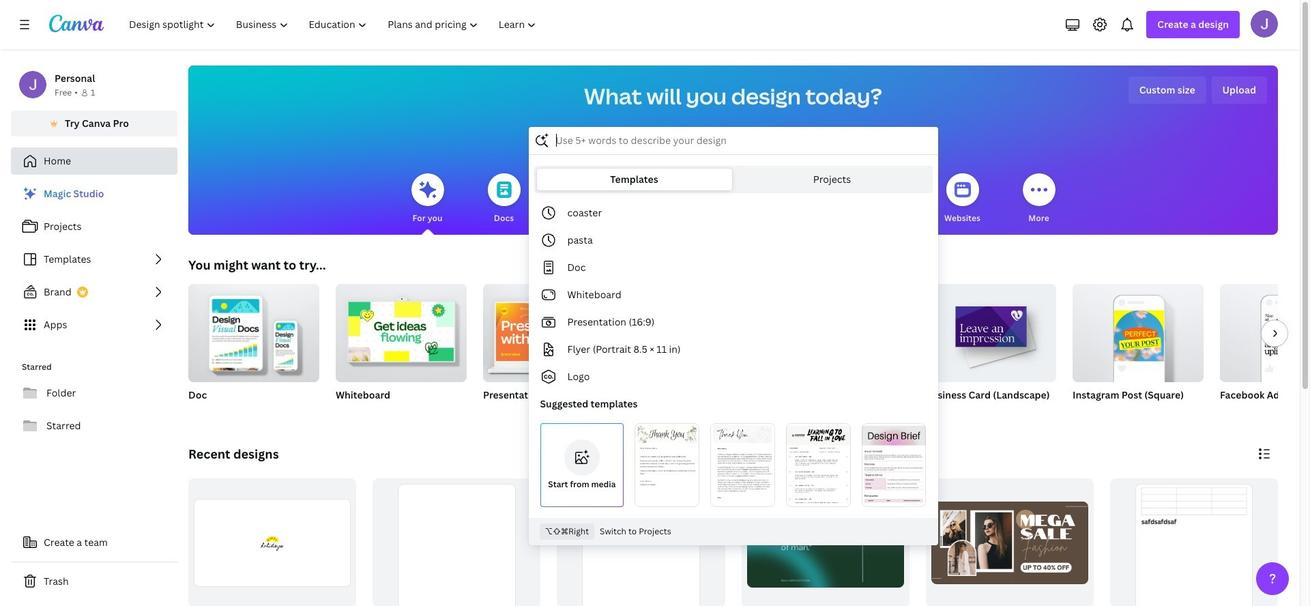 Task type: describe. For each thing, give the bounding box(es) containing it.
edit a copy of the design brief doc in grey lilac black soft pastels style template image
[[862, 423, 926, 507]]

top level navigation element
[[120, 11, 548, 38]]

edit a copy of the tv and film script doc in black and white agnostic style template image
[[786, 423, 851, 507]]

jacob simon image
[[1251, 10, 1278, 38]]

edit a copy of the wedding thank you letter doc in white beige simple elegant style template image
[[635, 423, 700, 507]]

Search search field
[[556, 128, 911, 154]]



Task type: locate. For each thing, give the bounding box(es) containing it.
group
[[336, 278, 467, 419], [336, 278, 467, 382], [925, 278, 1057, 419], [925, 278, 1057, 382], [1073, 278, 1204, 419], [1073, 278, 1204, 382], [188, 284, 319, 419], [483, 284, 614, 419], [483, 284, 614, 382], [631, 284, 762, 419], [778, 284, 909, 382], [778, 284, 909, 382], [1220, 284, 1310, 419], [1220, 284, 1310, 382], [373, 478, 541, 606], [926, 478, 1094, 606], [1110, 478, 1278, 606]]

list box
[[529, 199, 937, 512]]

None search field
[[529, 127, 938, 545]]

list
[[11, 180, 177, 339]]

edit a copy of the thank you letter doc in black and white simple elegant style template image
[[711, 423, 775, 507]]



Task type: vqa. For each thing, say whether or not it's contained in the screenshot.
search field
yes



